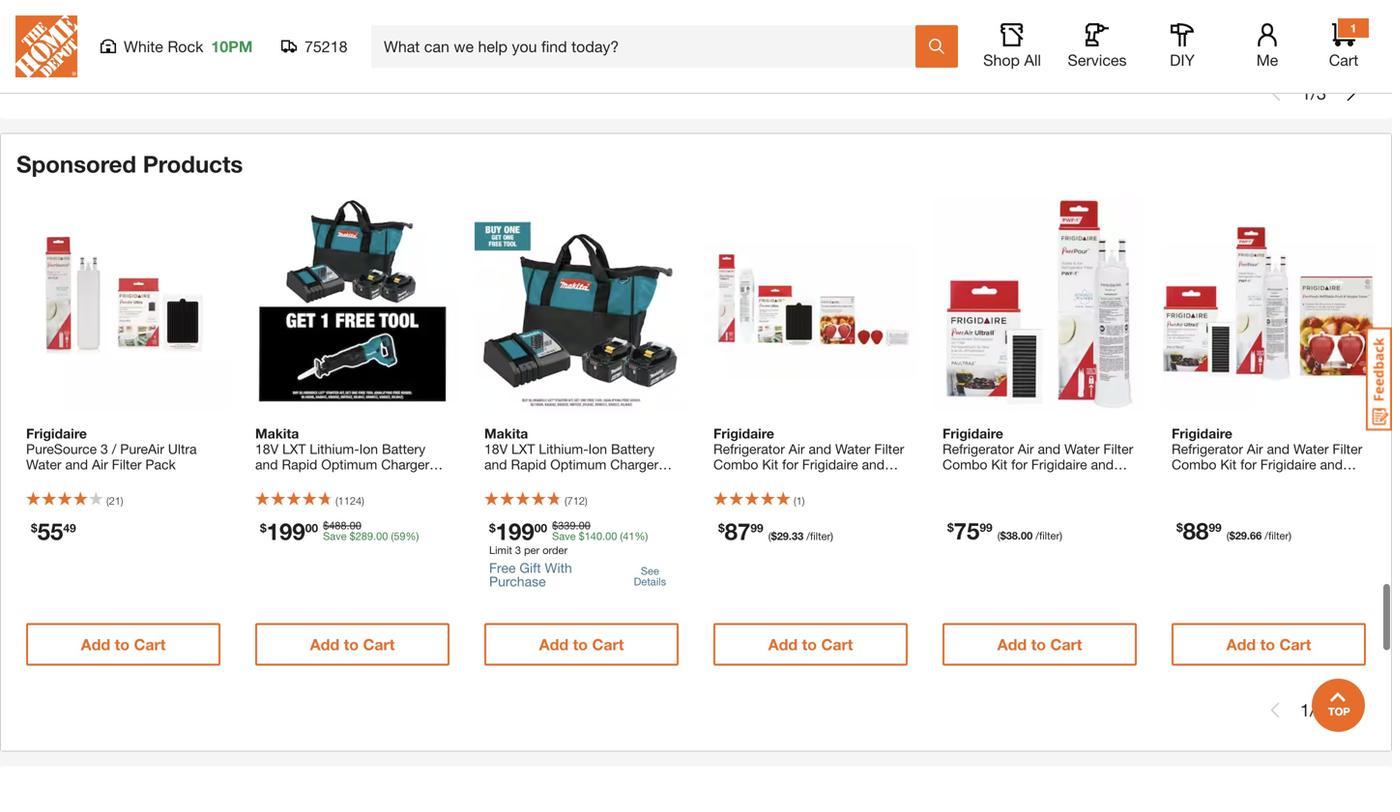 Task type: vqa. For each thing, say whether or not it's contained in the screenshot.
THE 300 THREAD COUNT COTTON WHITE AND STEEL BLUE HOTEL EMBROIDERED BORDER 4-PIECE QUEEN SHEET SET image
no



Task type: describe. For each thing, give the bounding box(es) containing it.
order
[[543, 544, 568, 556]]

3 for puresource
[[101, 441, 108, 457]]

. left 289
[[347, 519, 350, 532]]

all
[[1024, 51, 1041, 69]]

29 for 88
[[1235, 529, 1247, 542]]

see
[[641, 565, 659, 577]]

3 inside $ 199 00 $ 339 . 00 save $ 140 . 00 ( 41 %) limit 3 per order
[[515, 544, 521, 556]]

pack inside makita 18v lxt lithium-ion battery and rapid optimum charger starter pack (5.0ah)
[[529, 472, 559, 488]]

diy button
[[1152, 23, 1214, 70]]

purchase
[[489, 573, 546, 589]]

lxt for 18v lxt lithium-ion battery and rapid optimum charger starter pack (5.0ah)
[[512, 441, 535, 457]]

( up 339
[[565, 495, 567, 507]]

49
[[63, 521, 76, 535]]

filter for the refrigerator air and water filter combo kit for frigidaire and frigidaire gallery 2-pack image
[[1104, 441, 1134, 457]]

combo for 75
[[943, 456, 988, 472]]

with
[[380, 472, 405, 488]]

1 for from the left
[[782, 456, 799, 472]]

18v for 18v lxt lithium-ion battery and rapid optimum charger starter pack (5.0ah)
[[484, 441, 508, 457]]

) up "33"
[[802, 495, 805, 507]]

makita for 18v lxt lithium-ion battery and rapid optimum charger starter pack (5.0ah) with bonus 18v lxt reciprocating saw
[[255, 425, 299, 441]]

/ for 1 / 3
[[1311, 83, 1317, 103]]

frigidaire puresource 3 / pureair ultra water and air filter pack
[[26, 425, 197, 472]]

00 left 488
[[305, 521, 318, 535]]

10pm
[[211, 37, 253, 56]]

sponsored
[[16, 150, 136, 177]]

41
[[623, 530, 635, 542]]

66
[[1250, 529, 1262, 542]]

limit
[[489, 544, 512, 556]]

33
[[792, 530, 804, 542]]

products
[[143, 150, 243, 177]]

140
[[585, 530, 602, 542]]

pack inside the frigidaire refrigerator air and water filter combo kit for frigidaire and frigidaire gallery 2-pack
[[1061, 472, 1091, 488]]

pureair
[[120, 441, 164, 457]]

1 / 3
[[1302, 83, 1327, 103]]

and inside makita 18v lxt lithium-ion battery and rapid optimum charger starter pack (5.0ah)
[[484, 456, 507, 472]]

shop
[[983, 51, 1020, 69]]

me button
[[1237, 23, 1299, 70]]

filter for 2nd refrigerator air and water filter combo kit for frigidaire and frigidaire gallery 3-pack image from the right
[[875, 441, 904, 457]]

75218
[[305, 37, 348, 56]]

and inside frigidaire puresource 3 / pureair ultra water and air filter pack
[[65, 456, 88, 472]]

21
[[109, 495, 121, 507]]

75
[[954, 517, 980, 544]]

3- for 2nd refrigerator air and water filter combo kit for frigidaire and frigidaire gallery 3-pack image from the right
[[819, 472, 832, 488]]

save for $ 199 00 $ 339 . 00 save $ 140 . 00 ( 41 %) limit 3 per order
[[552, 530, 576, 542]]

lxt for 18v lxt lithium-ion battery and rapid optimum charger starter pack (5.0ah) with bonus 18v lxt reciprocating saw
[[282, 441, 306, 457]]

bonus
[[409, 472, 446, 488]]

ion for 18v lxt lithium-ion battery and rapid optimum charger starter pack (5.0ah) with bonus 18v lxt reciprocating saw
[[359, 441, 378, 457]]

00 right 339
[[579, 519, 591, 532]]

filter inside frigidaire puresource 3 / pureair ultra water and air filter pack
[[112, 456, 142, 472]]

optimum for 18v lxt lithium-ion battery and rapid optimum charger starter pack (5.0ah)
[[550, 456, 607, 472]]

charger for 18v lxt lithium-ion battery and rapid optimum charger starter pack (5.0ah)
[[610, 456, 659, 472]]

free
[[489, 560, 516, 576]]

rock
[[168, 37, 203, 56]]

$ 88 99 ( $ 29 . 66 /filter )
[[1177, 517, 1292, 544]]

lithium- for 18v lxt lithium-ion battery and rapid optimum charger starter pack (5.0ah) with bonus 18v lxt reciprocating saw
[[310, 441, 359, 457]]

$ 199 00 $ 339 . 00 save $ 140 . 00 ( 41 %) limit 3 per order
[[489, 517, 648, 556]]

%) for $ 199 00 $ 488 . 00 save $ 289 . 00 ( 59 %)
[[406, 530, 419, 542]]

lithium- for 18v lxt lithium-ion battery and rapid optimum charger starter pack (5.0ah)
[[539, 441, 589, 457]]

/filter for 75
[[1036, 529, 1060, 542]]

18v lxt lithium-ion battery and rapid optimum charger starter pack (5.0ah) image
[[475, 198, 688, 411]]

) up 289
[[362, 495, 364, 507]]

air for 2nd refrigerator air and water filter combo kit for frigidaire and frigidaire gallery 3-pack image from the right
[[789, 441, 805, 457]]

( inside $ 199 00 $ 488 . 00 save $ 289 . 00 ( 59 %)
[[391, 530, 394, 542]]

$ 55 49
[[31, 517, 76, 545]]

white rock 10pm
[[124, 37, 253, 56]]

white
[[124, 37, 163, 56]]

services button
[[1067, 23, 1128, 70]]

( 712 )
[[565, 495, 588, 507]]

$ 87 99 ( $ 29 . 33 /filter )
[[718, 517, 834, 545]]

( inside $ 88 99 ( $ 29 . 66 /filter )
[[1227, 529, 1230, 542]]

1 left 5
[[1301, 700, 1310, 720]]

) up 140
[[585, 495, 588, 507]]

. inside $ 87 99 ( $ 29 . 33 /filter )
[[789, 530, 792, 542]]

2-
[[1048, 472, 1061, 488]]

me
[[1257, 51, 1279, 69]]

00 inside $ 75 99 ( $ 38 . 00 /filter )
[[1021, 529, 1033, 542]]

for for 75
[[1012, 456, 1028, 472]]

488
[[329, 519, 347, 532]]

( inside $ 199 00 $ 339 . 00 save $ 140 . 00 ( 41 %) limit 3 per order
[[620, 530, 623, 542]]

/filter for 88
[[1265, 529, 1289, 542]]

puresource 3 / pureair ultra water and air filter pack image
[[16, 198, 230, 411]]

(5.0ah) for makita 18v lxt lithium-ion battery and rapid optimum charger starter pack (5.0ah) with bonus 18v lxt reciprocating saw
[[334, 472, 376, 488]]

shop all button
[[981, 23, 1043, 70]]

gallery for 88
[[1232, 472, 1274, 488]]

29 for 87
[[777, 530, 789, 542]]

( down frigidaire puresource 3 / pureair ultra water and air filter pack
[[106, 495, 109, 507]]

) inside $ 88 99 ( $ 29 . 66 /filter )
[[1289, 529, 1292, 542]]

the home depot logo image
[[15, 15, 77, 77]]

puresource
[[26, 441, 97, 457]]

and inside makita 18v lxt lithium-ion battery and rapid optimum charger starter pack (5.0ah) with bonus 18v lxt reciprocating saw
[[255, 456, 278, 472]]

18v for 18v lxt lithium-ion battery and rapid optimum charger starter pack (5.0ah) with bonus 18v lxt reciprocating saw
[[255, 441, 279, 457]]

feedback link image
[[1366, 327, 1392, 431]]

. left 59
[[373, 530, 376, 542]]

services
[[1068, 51, 1127, 69]]

00 right 488
[[350, 519, 361, 532]]

free gift with purchase
[[489, 560, 572, 589]]

this is the first slide image
[[1269, 86, 1284, 101]]

gallery for 75
[[1002, 472, 1045, 488]]

water for 2nd refrigerator air and water filter combo kit for frigidaire and frigidaire gallery 3-pack image from the right
[[835, 441, 871, 457]]

. left the 41
[[602, 530, 605, 542]]

1 up "33"
[[796, 495, 802, 507]]

( 21 )
[[106, 495, 123, 507]]

( inside $ 75 99 ( $ 38 . 00 /filter )
[[998, 529, 1000, 542]]

289
[[356, 530, 373, 542]]

per
[[524, 544, 540, 556]]

shop all
[[983, 51, 1041, 69]]

339
[[558, 519, 576, 532]]

1 refrigerator from the left
[[714, 441, 785, 457]]

save for $ 199 00 $ 488 . 00 save $ 289 . 00 ( 59 %)
[[323, 530, 347, 542]]

. inside $ 88 99 ( $ 29 . 66 /filter )
[[1247, 529, 1250, 542]]

gift
[[520, 560, 541, 576]]

cart 1
[[1329, 21, 1359, 69]]



Task type: locate. For each thing, give the bounding box(es) containing it.
1 199 from the left
[[267, 517, 305, 545]]

2 29 from the left
[[777, 530, 789, 542]]

makita
[[255, 425, 299, 441], [484, 425, 528, 441]]

gallery up '( 1 )'
[[773, 472, 815, 488]]

18v inside makita 18v lxt lithium-ion battery and rapid optimum charger starter pack (5.0ah)
[[484, 441, 508, 457]]

2 99 from the left
[[1209, 521, 1222, 534]]

2 vertical spatial 3
[[515, 544, 521, 556]]

combo inside the frigidaire refrigerator air and water filter combo kit for frigidaire and frigidaire gallery 2-pack
[[943, 456, 988, 472]]

18v
[[255, 441, 279, 457], [484, 441, 508, 457], [255, 487, 279, 503]]

) right "33"
[[831, 530, 834, 542]]

optimum
[[321, 456, 377, 472], [550, 456, 607, 472]]

$ 75 99 ( $ 38 . 00 /filter )
[[948, 517, 1063, 544]]

2 horizontal spatial 3
[[1317, 83, 1327, 103]]

( left 38
[[998, 529, 1000, 542]]

/filter for 87
[[807, 530, 831, 542]]

water
[[835, 441, 871, 457], [1065, 441, 1100, 457], [1294, 441, 1329, 457], [26, 456, 61, 472]]

gallery up $ 88 99 ( $ 29 . 66 /filter )
[[1232, 472, 1274, 488]]

1 horizontal spatial (5.0ah)
[[563, 472, 605, 488]]

rapid up $ 199 00 $ 339 . 00 save $ 140 . 00 ( 41 %) limit 3 per order
[[511, 456, 547, 472]]

ion
[[359, 441, 378, 457], [589, 441, 607, 457]]

29 inside $ 87 99 ( $ 29 . 33 /filter )
[[777, 530, 789, 542]]

add to cart button
[[33, 16, 226, 58], [261, 16, 454, 58], [489, 16, 683, 58], [946, 16, 1139, 58], [1174, 16, 1367, 58], [26, 623, 220, 666], [255, 623, 450, 666], [484, 623, 679, 666], [714, 623, 908, 666], [943, 623, 1137, 666], [1172, 623, 1366, 666]]

for up $ 88 99 ( $ 29 . 66 /filter )
[[1241, 456, 1257, 472]]

makita inside makita 18v lxt lithium-ion battery and rapid optimum charger starter pack (5.0ah)
[[484, 425, 528, 441]]

1 lithium- from the left
[[310, 441, 359, 457]]

next slide image
[[1344, 86, 1360, 101]]

optimum up ( 712 )
[[550, 456, 607, 472]]

1 (5.0ah) from the left
[[334, 472, 376, 488]]

makita for 18v lxt lithium-ion battery and rapid optimum charger starter pack (5.0ah)
[[484, 425, 528, 441]]

75218 button
[[281, 37, 348, 56]]

frigidaire
[[26, 425, 87, 441], [714, 425, 775, 441], [943, 425, 1004, 441], [1172, 425, 1233, 441], [802, 456, 858, 472], [1032, 456, 1087, 472], [1261, 456, 1317, 472], [714, 472, 770, 488], [943, 472, 999, 488], [1172, 472, 1228, 488]]

38
[[1006, 529, 1018, 542]]

( 1 )
[[794, 495, 805, 507]]

starter up limit
[[484, 472, 525, 488]]

battery up with
[[382, 441, 426, 457]]

frigidaire refrigerator air and water filter combo kit for frigidaire and frigidaire gallery 3-pack for 1st refrigerator air and water filter combo kit for frigidaire and frigidaire gallery 3-pack image from the right
[[1172, 425, 1363, 488]]

/filter right "33"
[[807, 530, 831, 542]]

.
[[347, 519, 350, 532], [576, 519, 579, 532], [1018, 529, 1021, 542], [1247, 529, 1250, 542], [373, 530, 376, 542], [602, 530, 605, 542], [789, 530, 792, 542]]

0 horizontal spatial ion
[[359, 441, 378, 457]]

%)
[[406, 530, 419, 542], [635, 530, 648, 542]]

2 combo from the left
[[943, 456, 988, 472]]

1 horizontal spatial battery
[[611, 441, 655, 457]]

frigidaire refrigerator air and water filter combo kit for frigidaire and frigidaire gallery 2-pack
[[943, 425, 1134, 488]]

1 right this is the first slide icon
[[1302, 83, 1311, 103]]

59
[[394, 530, 406, 542]]

1 up next slide image
[[1351, 21, 1357, 35]]

1 horizontal spatial starter
[[484, 472, 525, 488]]

saw
[[397, 487, 424, 503]]

frigidaire refrigerator air and water filter combo kit for frigidaire and frigidaire gallery 3-pack for 2nd refrigerator air and water filter combo kit for frigidaire and frigidaire gallery 3-pack image from the right
[[714, 425, 904, 488]]

1 battery from the left
[[382, 441, 426, 457]]

3 gallery from the left
[[1232, 472, 1274, 488]]

combo
[[714, 456, 759, 472], [943, 456, 988, 472], [1172, 456, 1217, 472]]

/ right this is the first slide icon
[[1311, 83, 1317, 103]]

2 battery from the left
[[611, 441, 655, 457]]

ion up 140
[[589, 441, 607, 457]]

rapid for 18v lxt lithium-ion battery and rapid optimum charger starter pack (5.0ah) with bonus 18v lxt reciprocating saw
[[282, 456, 317, 472]]

00
[[350, 519, 361, 532], [579, 519, 591, 532], [305, 521, 318, 535], [534, 521, 547, 535], [1021, 529, 1033, 542], [376, 530, 388, 542], [605, 530, 617, 542]]

99 inside $ 87 99 ( $ 29 . 33 /filter )
[[751, 521, 764, 535]]

kit left 2-
[[991, 456, 1008, 472]]

lithium- up reciprocating
[[310, 441, 359, 457]]

0 vertical spatial /
[[1311, 83, 1317, 103]]

1 /filter from the left
[[1036, 529, 1060, 542]]

1 horizontal spatial ion
[[589, 441, 607, 457]]

battery up the 41
[[611, 441, 655, 457]]

199 for $ 199 00 $ 339 . 00 save $ 140 . 00 ( 41 %) limit 3 per order
[[496, 517, 534, 545]]

filter inside the frigidaire refrigerator air and water filter combo kit for frigidaire and frigidaire gallery 2-pack
[[1104, 441, 1134, 457]]

. right 87
[[789, 530, 792, 542]]

refrigerator for 75
[[943, 441, 1014, 457]]

( up "33"
[[794, 495, 796, 507]]

ion inside makita 18v lxt lithium-ion battery and rapid optimum charger starter pack (5.0ah) with bonus 18v lxt reciprocating saw
[[359, 441, 378, 457]]

refrigerator up 88
[[1172, 441, 1243, 457]]

charger
[[381, 456, 429, 472], [610, 456, 659, 472]]

2 refrigerator from the left
[[943, 441, 1014, 457]]

00 up per
[[534, 521, 547, 535]]

199 left 488
[[267, 517, 305, 545]]

battery for 18v lxt lithium-ion battery and rapid optimum charger starter pack (5.0ah) with bonus 18v lxt reciprocating saw
[[382, 441, 426, 457]]

3- for 1st refrigerator air and water filter combo kit for frigidaire and frigidaire gallery 3-pack image from the right
[[1277, 472, 1290, 488]]

1 horizontal spatial gallery
[[1002, 472, 1045, 488]]

for up '( 1 )'
[[782, 456, 799, 472]]

88
[[1183, 517, 1209, 544]]

for inside the frigidaire refrigerator air and water filter combo kit for frigidaire and frigidaire gallery 2-pack
[[1012, 456, 1028, 472]]

1 horizontal spatial optimum
[[550, 456, 607, 472]]

. right 75
[[1018, 529, 1021, 542]]

frigidaire refrigerator air and water filter combo kit for frigidaire and frigidaire gallery 3-pack up '( 1 )'
[[714, 425, 904, 488]]

$ inside '$ 55 49'
[[31, 521, 37, 535]]

1 kit from the left
[[762, 456, 779, 472]]

save inside $ 199 00 $ 488 . 00 save $ 289 . 00 ( 59 %)
[[323, 530, 347, 542]]

1 charger from the left
[[381, 456, 429, 472]]

2 horizontal spatial kit
[[1221, 456, 1237, 472]]

0 horizontal spatial 29
[[777, 530, 789, 542]]

filter for 1st refrigerator air and water filter combo kit for frigidaire and frigidaire gallery 3-pack image from the right
[[1333, 441, 1363, 457]]

( right 140
[[620, 530, 623, 542]]

refrigerator up 87
[[714, 441, 785, 457]]

kit up $ 87 99 ( $ 29 . 33 /filter )
[[762, 456, 779, 472]]

save left 289
[[323, 530, 347, 542]]

starter left reciprocating
[[255, 472, 296, 488]]

water for 1st refrigerator air and water filter combo kit for frigidaire and frigidaire gallery 3-pack image from the right
[[1294, 441, 1329, 457]]

starter inside makita 18v lxt lithium-ion battery and rapid optimum charger starter pack (5.0ah)
[[484, 472, 525, 488]]

00 right 38
[[1021, 529, 1033, 542]]

2 horizontal spatial 99
[[1209, 521, 1222, 534]]

1 29 from the left
[[1235, 529, 1247, 542]]

3 kit from the left
[[1221, 456, 1237, 472]]

for left 2-
[[1012, 456, 1028, 472]]

/ for 1 / 5
[[1310, 700, 1316, 720]]

3 refrigerator from the left
[[1172, 441, 1243, 457]]

ion inside makita 18v lxt lithium-ion battery and rapid optimum charger starter pack (5.0ah)
[[589, 441, 607, 457]]

00 left the 41
[[605, 530, 617, 542]]

1 horizontal spatial refrigerator
[[943, 441, 1014, 457]]

(5.0ah) inside makita 18v lxt lithium-ion battery and rapid optimum charger starter pack (5.0ah)
[[563, 472, 605, 488]]

3-
[[819, 472, 832, 488], [1277, 472, 1290, 488]]

charger up the 41
[[610, 456, 659, 472]]

frigidaire refrigerator air and water filter combo kit for frigidaire and frigidaire gallery 3-pack up 66
[[1172, 425, 1363, 488]]

99 inside $ 88 99 ( $ 29 . 66 /filter )
[[1209, 521, 1222, 534]]

/filter right 66
[[1265, 529, 1289, 542]]

0 horizontal spatial optimum
[[321, 456, 377, 472]]

optimum for 18v lxt lithium-ion battery and rapid optimum charger starter pack (5.0ah) with bonus 18v lxt reciprocating saw
[[321, 456, 377, 472]]

to
[[121, 28, 136, 46], [349, 28, 364, 46], [577, 28, 592, 46], [1034, 28, 1049, 46], [1262, 28, 1277, 46], [115, 635, 130, 654], [344, 635, 359, 654], [573, 635, 588, 654], [802, 635, 817, 654], [1031, 635, 1046, 654], [1261, 635, 1275, 654]]

0 horizontal spatial makita
[[255, 425, 299, 441]]

/filter inside $ 87 99 ( $ 29 . 33 /filter )
[[807, 530, 831, 542]]

filter
[[875, 441, 904, 457], [1104, 441, 1134, 457], [1333, 441, 1363, 457], [112, 456, 142, 472]]

1 gallery from the left
[[773, 472, 815, 488]]

00 left 59
[[376, 530, 388, 542]]

2 /filter from the left
[[1265, 529, 1289, 542]]

99 left 38
[[980, 521, 993, 534]]

water for the refrigerator air and water filter combo kit for frigidaire and frigidaire gallery 2-pack image
[[1065, 441, 1100, 457]]

starter for 18v lxt lithium-ion battery and rapid optimum charger starter pack (5.0ah)
[[484, 472, 525, 488]]

1 horizontal spatial for
[[1012, 456, 1028, 472]]

0 horizontal spatial 99
[[751, 521, 764, 535]]

2 gallery from the left
[[1002, 472, 1045, 488]]

2 makita from the left
[[484, 425, 528, 441]]

0 vertical spatial 3
[[1317, 83, 1327, 103]]

1 horizontal spatial combo
[[943, 456, 988, 472]]

cart
[[140, 28, 172, 46], [368, 28, 400, 46], [597, 28, 628, 46], [1053, 28, 1085, 46], [1281, 28, 1313, 46], [1329, 51, 1359, 69], [134, 635, 166, 654], [363, 635, 395, 654], [592, 635, 624, 654], [821, 635, 853, 654], [1051, 635, 1082, 654], [1280, 635, 1312, 654]]

rapid up reciprocating
[[282, 456, 317, 472]]

2 3- from the left
[[1277, 472, 1290, 488]]

combo for 88
[[1172, 456, 1217, 472]]

3 for from the left
[[1241, 456, 1257, 472]]

pack inside makita 18v lxt lithium-ion battery and rapid optimum charger starter pack (5.0ah) with bonus 18v lxt reciprocating saw
[[300, 472, 330, 488]]

next slide image
[[1343, 702, 1359, 718]]

87
[[725, 517, 751, 545]]

air up ( 21 )
[[92, 456, 108, 472]]

0 horizontal spatial for
[[782, 456, 799, 472]]

refrigerator air and water filter combo kit for frigidaire and frigidaire gallery 2-pack image
[[933, 198, 1147, 411]]

2 refrigerator air and water filter combo kit for frigidaire and frigidaire gallery 3-pack image from the left
[[1162, 198, 1376, 411]]

( up 488
[[336, 495, 338, 507]]

/ inside frigidaire puresource 3 / pureair ultra water and air filter pack
[[112, 441, 116, 457]]

details
[[634, 575, 666, 588]]

/filter right 38
[[1036, 529, 1060, 542]]

2 horizontal spatial gallery
[[1232, 472, 1274, 488]]

199 up free
[[496, 517, 534, 545]]

3- up $ 87 99 ( $ 29 . 33 /filter )
[[819, 472, 832, 488]]

/filter inside $ 88 99 ( $ 29 . 66 /filter )
[[1265, 529, 1289, 542]]

battery inside makita 18v lxt lithium-ion battery and rapid optimum charger starter pack (5.0ah) with bonus 18v lxt reciprocating saw
[[382, 441, 426, 457]]

1124
[[338, 495, 362, 507]]

water inside the frigidaire refrigerator air and water filter combo kit for frigidaire and frigidaire gallery 2-pack
[[1065, 441, 1100, 457]]

lxt inside makita 18v lxt lithium-ion battery and rapid optimum charger starter pack (5.0ah)
[[512, 441, 535, 457]]

( left "33"
[[768, 530, 771, 542]]

. left 140
[[576, 519, 579, 532]]

combo up 88
[[1172, 456, 1217, 472]]

1 horizontal spatial kit
[[991, 456, 1008, 472]]

0 horizontal spatial frigidaire refrigerator air and water filter combo kit for frigidaire and frigidaire gallery 3-pack
[[714, 425, 904, 488]]

29 left 66
[[1235, 529, 1247, 542]]

gallery left 2-
[[1002, 472, 1045, 488]]

2 starter from the left
[[484, 472, 525, 488]]

charger up saw
[[381, 456, 429, 472]]

3 99 from the left
[[751, 521, 764, 535]]

1 %) from the left
[[406, 530, 419, 542]]

diy
[[1170, 51, 1195, 69]]

199 for $ 199 00 $ 488 . 00 save $ 289 . 00 ( 59 %)
[[267, 517, 305, 545]]

optimum up reciprocating
[[321, 456, 377, 472]]

0 horizontal spatial /filter
[[807, 530, 831, 542]]

0 horizontal spatial combo
[[714, 456, 759, 472]]

pack
[[145, 456, 176, 472], [300, 472, 330, 488], [529, 472, 559, 488], [832, 472, 862, 488], [1061, 472, 1091, 488], [1290, 472, 1321, 488]]

combo up 87
[[714, 456, 759, 472]]

$
[[323, 519, 329, 532], [552, 519, 558, 532], [948, 521, 954, 534], [1177, 521, 1183, 534], [31, 521, 37, 535], [260, 521, 267, 535], [489, 521, 496, 535], [718, 521, 725, 535], [1000, 529, 1006, 542], [1230, 529, 1235, 542], [350, 530, 356, 542], [579, 530, 585, 542], [771, 530, 777, 542]]

free gift with purchase button
[[489, 555, 617, 594]]

air for the refrigerator air and water filter combo kit for frigidaire and frigidaire gallery 2-pack image
[[1018, 441, 1034, 457]]

3 combo from the left
[[1172, 456, 1217, 472]]

55
[[37, 517, 63, 545]]

1 99 from the left
[[980, 521, 993, 534]]

0 horizontal spatial lithium-
[[310, 441, 359, 457]]

charger inside makita 18v lxt lithium-ion battery and rapid optimum charger starter pack (5.0ah) with bonus 18v lxt reciprocating saw
[[381, 456, 429, 472]]

air
[[789, 441, 805, 457], [1018, 441, 1034, 457], [1247, 441, 1263, 457], [92, 456, 108, 472]]

ion up reciprocating
[[359, 441, 378, 457]]

( left 66
[[1227, 529, 1230, 542]]

2 199 from the left
[[496, 517, 534, 545]]

0 horizontal spatial refrigerator air and water filter combo kit for frigidaire and frigidaire gallery 3-pack image
[[704, 198, 918, 411]]

save inside $ 199 00 $ 339 . 00 save $ 140 . 00 ( 41 %) limit 3 per order
[[552, 530, 576, 542]]

1 starter from the left
[[255, 472, 296, 488]]

What can we help you find today? search field
[[384, 26, 915, 67]]

0 horizontal spatial 3
[[101, 441, 108, 457]]

optimum inside makita 18v lxt lithium-ion battery and rapid optimum charger starter pack (5.0ah)
[[550, 456, 607, 472]]

with
[[545, 560, 572, 576]]

%) down saw
[[406, 530, 419, 542]]

29 left "33"
[[777, 530, 789, 542]]

rapid inside makita 18v lxt lithium-ion battery and rapid optimum charger starter pack (5.0ah)
[[511, 456, 547, 472]]

kit
[[762, 456, 779, 472], [991, 456, 1008, 472], [1221, 456, 1237, 472]]

1 vertical spatial 3
[[101, 441, 108, 457]]

(5.0ah)
[[334, 472, 376, 488], [563, 472, 605, 488]]

%) for $ 199 00 $ 339 . 00 save $ 140 . 00 ( 41 %) limit 3 per order
[[635, 530, 648, 542]]

kit for 88
[[1221, 456, 1237, 472]]

2 kit from the left
[[991, 456, 1008, 472]]

0 horizontal spatial charger
[[381, 456, 429, 472]]

for for 88
[[1241, 456, 1257, 472]]

gallery inside the frigidaire refrigerator air and water filter combo kit for frigidaire and frigidaire gallery 2-pack
[[1002, 472, 1045, 488]]

99
[[980, 521, 993, 534], [1209, 521, 1222, 534], [751, 521, 764, 535]]

optimum inside makita 18v lxt lithium-ion battery and rapid optimum charger starter pack (5.0ah) with bonus 18v lxt reciprocating saw
[[321, 456, 377, 472]]

1 horizontal spatial 3
[[515, 544, 521, 556]]

199
[[267, 517, 305, 545], [496, 517, 534, 545]]

3 left next slide image
[[1317, 83, 1327, 103]]

lithium- inside makita 18v lxt lithium-ion battery and rapid optimum charger starter pack (5.0ah)
[[539, 441, 589, 457]]

( right 289
[[391, 530, 394, 542]]

1 inside cart 1
[[1351, 21, 1357, 35]]

1 horizontal spatial refrigerator air and water filter combo kit for frigidaire and frigidaire gallery 3-pack image
[[1162, 198, 1376, 411]]

1 horizontal spatial rapid
[[511, 456, 547, 472]]

) inside $ 75 99 ( $ 38 . 00 /filter )
[[1060, 529, 1063, 542]]

see details
[[634, 565, 666, 588]]

/ left pureair
[[112, 441, 116, 457]]

lithium- inside makita 18v lxt lithium-ion battery and rapid optimum charger starter pack (5.0ah) with bonus 18v lxt reciprocating saw
[[310, 441, 359, 457]]

refrigerator air and water filter combo kit for frigidaire and frigidaire gallery 3-pack image
[[704, 198, 918, 411], [1162, 198, 1376, 411]]

(5.0ah) inside makita 18v lxt lithium-ion battery and rapid optimum charger starter pack (5.0ah) with bonus 18v lxt reciprocating saw
[[334, 472, 376, 488]]

99 for 88
[[1209, 521, 1222, 534]]

0 horizontal spatial kit
[[762, 456, 779, 472]]

1 horizontal spatial /filter
[[1036, 529, 1060, 542]]

battery inside makita 18v lxt lithium-ion battery and rapid optimum charger starter pack (5.0ah)
[[611, 441, 655, 457]]

2 charger from the left
[[610, 456, 659, 472]]

1 / 5
[[1301, 700, 1326, 720]]

1 vertical spatial /
[[112, 441, 116, 457]]

/
[[1311, 83, 1317, 103], [112, 441, 116, 457], [1310, 700, 1316, 720]]

199 inside $ 199 00 $ 339 . 00 save $ 140 . 00 ( 41 %) limit 3 per order
[[496, 517, 534, 545]]

) inside $ 87 99 ( $ 29 . 33 /filter )
[[831, 530, 834, 542]]

1 horizontal spatial 99
[[980, 521, 993, 534]]

2 frigidaire refrigerator air and water filter combo kit for frigidaire and frigidaire gallery 3-pack from the left
[[1172, 425, 1363, 488]]

lithium- up ( 712 )
[[539, 441, 589, 457]]

makita 18v lxt lithium-ion battery and rapid optimum charger starter pack (5.0ah) with bonus 18v lxt reciprocating saw
[[255, 425, 446, 503]]

2 horizontal spatial /filter
[[1265, 529, 1289, 542]]

99 left "33"
[[751, 521, 764, 535]]

(5.0ah) up ( 1124 )
[[334, 472, 376, 488]]

makita 18v lxt lithium-ion battery and rapid optimum charger starter pack (5.0ah)
[[484, 425, 659, 488]]

rapid
[[282, 456, 317, 472], [511, 456, 547, 472]]

1 horizontal spatial charger
[[610, 456, 659, 472]]

99 inside $ 75 99 ( $ 38 . 00 /filter )
[[980, 521, 993, 534]]

starter inside makita 18v lxt lithium-ion battery and rapid optimum charger starter pack (5.0ah) with bonus 18v lxt reciprocating saw
[[255, 472, 296, 488]]

refrigerator
[[714, 441, 785, 457], [943, 441, 1014, 457], [1172, 441, 1243, 457]]

air up '( 1 )'
[[789, 441, 805, 457]]

1 save from the left
[[323, 530, 347, 542]]

/ right this is the first slide image at right
[[1310, 700, 1316, 720]]

refrigerator for 88
[[1172, 441, 1243, 457]]

2 optimum from the left
[[550, 456, 607, 472]]

3 left per
[[515, 544, 521, 556]]

rapid for 18v lxt lithium-ion battery and rapid optimum charger starter pack (5.0ah)
[[511, 456, 547, 472]]

2 (5.0ah) from the left
[[563, 472, 605, 488]]

( inside $ 87 99 ( $ 29 . 33 /filter )
[[768, 530, 771, 542]]

1 optimum from the left
[[321, 456, 377, 472]]

starter for 18v lxt lithium-ion battery and rapid optimum charger starter pack (5.0ah) with bonus 18v lxt reciprocating saw
[[255, 472, 296, 488]]

kit inside the frigidaire refrigerator air and water filter combo kit for frigidaire and frigidaire gallery 2-pack
[[991, 456, 1008, 472]]

1 frigidaire refrigerator air and water filter combo kit for frigidaire and frigidaire gallery 3-pack from the left
[[714, 425, 904, 488]]

5
[[1316, 700, 1326, 720]]

gallery
[[773, 472, 815, 488], [1002, 472, 1045, 488], [1232, 472, 1274, 488]]

/filter inside $ 75 99 ( $ 38 . 00 /filter )
[[1036, 529, 1060, 542]]

refrigerator inside the frigidaire refrigerator air and water filter combo kit for frigidaire and frigidaire gallery 2-pack
[[943, 441, 1014, 457]]

3
[[1317, 83, 1327, 103], [101, 441, 108, 457], [515, 544, 521, 556]]

) right 38
[[1060, 529, 1063, 542]]

charger for 18v lxt lithium-ion battery and rapid optimum charger starter pack (5.0ah) with bonus 18v lxt reciprocating saw
[[381, 456, 429, 472]]

kit up $ 88 99 ( $ 29 . 66 /filter )
[[1221, 456, 1237, 472]]

1
[[1351, 21, 1357, 35], [1302, 83, 1311, 103], [796, 495, 802, 507], [1301, 700, 1310, 720]]

0 horizontal spatial 199
[[267, 517, 305, 545]]

refrigerator up 75
[[943, 441, 1014, 457]]

2 horizontal spatial combo
[[1172, 456, 1217, 472]]

0 horizontal spatial starter
[[255, 472, 296, 488]]

3 left pureair
[[101, 441, 108, 457]]

0 horizontal spatial %)
[[406, 530, 419, 542]]

kit for 75
[[991, 456, 1008, 472]]

1 horizontal spatial 3-
[[1277, 472, 1290, 488]]

air inside the frigidaire refrigerator air and water filter combo kit for frigidaire and frigidaire gallery 2-pack
[[1018, 441, 1034, 457]]

1 horizontal spatial %)
[[635, 530, 648, 542]]

1 3- from the left
[[819, 472, 832, 488]]

1 horizontal spatial lithium-
[[539, 441, 589, 457]]

1 horizontal spatial save
[[552, 530, 576, 542]]

) down frigidaire puresource 3 / pureair ultra water and air filter pack
[[121, 495, 123, 507]]

2 vertical spatial /
[[1310, 700, 1316, 720]]

ultra
[[168, 441, 197, 457]]

3- up $ 88 99 ( $ 29 . 66 /filter )
[[1277, 472, 1290, 488]]

air for 1st refrigerator air and water filter combo kit for frigidaire and frigidaire gallery 3-pack image from the right
[[1247, 441, 1263, 457]]

combo up 75
[[943, 456, 988, 472]]

lithium-
[[310, 441, 359, 457], [539, 441, 589, 457]]

1 ion from the left
[[359, 441, 378, 457]]

1 horizontal spatial frigidaire refrigerator air and water filter combo kit for frigidaire and frigidaire gallery 3-pack
[[1172, 425, 1363, 488]]

. right 88
[[1247, 529, 1250, 542]]

712
[[567, 495, 585, 507]]

0 horizontal spatial gallery
[[773, 472, 815, 488]]

air inside frigidaire puresource 3 / pureair ultra water and air filter pack
[[92, 456, 108, 472]]

ion for 18v lxt lithium-ion battery and rapid optimum charger starter pack (5.0ah)
[[589, 441, 607, 457]]

0 horizontal spatial refrigerator
[[714, 441, 785, 457]]

see details button
[[626, 558, 674, 594]]

3 inside frigidaire puresource 3 / pureair ultra water and air filter pack
[[101, 441, 108, 457]]

frigidaire refrigerator air and water filter combo kit for frigidaire and frigidaire gallery 3-pack
[[714, 425, 904, 488], [1172, 425, 1363, 488]]

2 lithium- from the left
[[539, 441, 589, 457]]

1 rapid from the left
[[282, 456, 317, 472]]

0 horizontal spatial battery
[[382, 441, 426, 457]]

. inside $ 75 99 ( $ 38 . 00 /filter )
[[1018, 529, 1021, 542]]

battery
[[382, 441, 426, 457], [611, 441, 655, 457]]

18v lxt lithium-ion battery and rapid optimum charger starter pack (5.0ah) with bonus 18v lxt reciprocating saw image
[[246, 198, 459, 411]]

29
[[1235, 529, 1247, 542], [777, 530, 789, 542]]

sponsored products
[[16, 150, 243, 177]]

%) up see
[[635, 530, 648, 542]]

charger inside makita 18v lxt lithium-ion battery and rapid optimum charger starter pack (5.0ah)
[[610, 456, 659, 472]]

29 inside $ 88 99 ( $ 29 . 66 /filter )
[[1235, 529, 1247, 542]]

0 horizontal spatial (5.0ah)
[[334, 472, 376, 488]]

1 makita from the left
[[255, 425, 299, 441]]

water inside frigidaire puresource 3 / pureair ultra water and air filter pack
[[26, 456, 61, 472]]

1 refrigerator air and water filter combo kit for frigidaire and frigidaire gallery 3-pack image from the left
[[704, 198, 918, 411]]

0 horizontal spatial save
[[323, 530, 347, 542]]

reciprocating
[[310, 487, 394, 503]]

0 horizontal spatial rapid
[[282, 456, 317, 472]]

1 horizontal spatial 29
[[1235, 529, 1247, 542]]

rapid inside makita 18v lxt lithium-ion battery and rapid optimum charger starter pack (5.0ah) with bonus 18v lxt reciprocating saw
[[282, 456, 317, 472]]

0 horizontal spatial 3-
[[819, 472, 832, 488]]

frigidaire inside frigidaire puresource 3 / pureair ultra water and air filter pack
[[26, 425, 87, 441]]

save up "order"
[[552, 530, 576, 542]]

99 for 75
[[980, 521, 993, 534]]

2 rapid from the left
[[511, 456, 547, 472]]

2 save from the left
[[552, 530, 576, 542]]

%) inside $ 199 00 $ 488 . 00 save $ 289 . 00 ( 59 %)
[[406, 530, 419, 542]]

(5.0ah) for makita 18v lxt lithium-ion battery and rapid optimum charger starter pack (5.0ah)
[[563, 472, 605, 488]]

/filter
[[1036, 529, 1060, 542], [1265, 529, 1289, 542], [807, 530, 831, 542]]

) right 66
[[1289, 529, 1292, 542]]

pack inside frigidaire puresource 3 / pureair ultra water and air filter pack
[[145, 456, 176, 472]]

99 left 66
[[1209, 521, 1222, 534]]

(5.0ah) up 712
[[563, 472, 605, 488]]

battery for 18v lxt lithium-ion battery and rapid optimum charger starter pack (5.0ah)
[[611, 441, 655, 457]]

1 horizontal spatial makita
[[484, 425, 528, 441]]

2 ion from the left
[[589, 441, 607, 457]]

3 for /
[[1317, 83, 1327, 103]]

air up $ 88 99 ( $ 29 . 66 /filter )
[[1247, 441, 1263, 457]]

makita inside makita 18v lxt lithium-ion battery and rapid optimum charger starter pack (5.0ah) with bonus 18v lxt reciprocating saw
[[255, 425, 299, 441]]

99 for 87
[[751, 521, 764, 535]]

1 combo from the left
[[714, 456, 759, 472]]

( 1124 )
[[336, 495, 364, 507]]

air up $ 75 99 ( $ 38 . 00 /filter )
[[1018, 441, 1034, 457]]

%) inside $ 199 00 $ 339 . 00 save $ 140 . 00 ( 41 %) limit 3 per order
[[635, 530, 648, 542]]

2 horizontal spatial refrigerator
[[1172, 441, 1243, 457]]

this is the first slide image
[[1268, 702, 1283, 718]]

3 /filter from the left
[[807, 530, 831, 542]]

$ 199 00 $ 488 . 00 save $ 289 . 00 ( 59 %)
[[260, 517, 419, 545]]

1 horizontal spatial 199
[[496, 517, 534, 545]]

2 horizontal spatial for
[[1241, 456, 1257, 472]]

2 for from the left
[[1012, 456, 1028, 472]]

2 %) from the left
[[635, 530, 648, 542]]

and
[[809, 441, 832, 457], [1038, 441, 1061, 457], [1267, 441, 1290, 457], [65, 456, 88, 472], [255, 456, 278, 472], [484, 456, 507, 472], [862, 456, 885, 472], [1091, 456, 1114, 472], [1320, 456, 1343, 472]]



